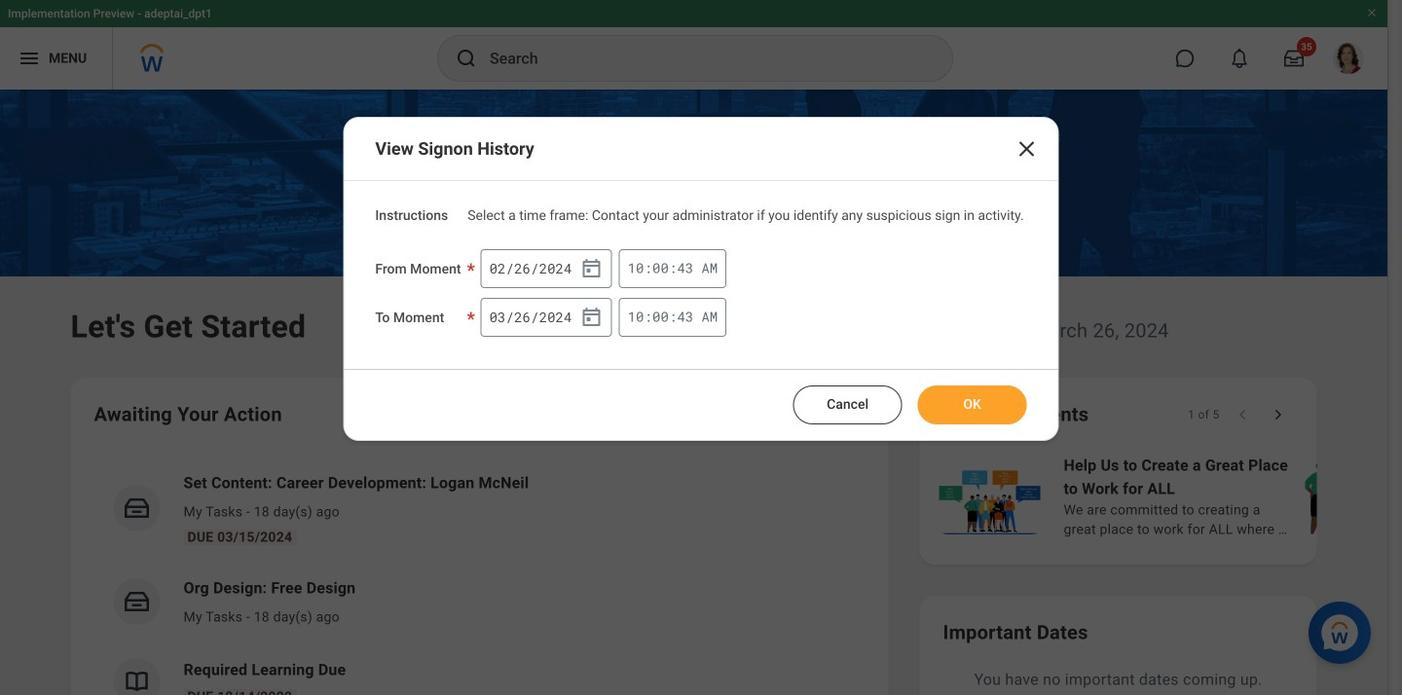 Task type: describe. For each thing, give the bounding box(es) containing it.
second spin button for before or after midday spin button corresponding to calendar image
[[677, 308, 694, 325]]

minute spin button for before or after midday spin button corresponding to calendar image's second spin button
[[652, 308, 669, 325]]

x image
[[1015, 137, 1039, 161]]

inbox large image
[[1284, 49, 1304, 68]]

book open image
[[122, 667, 151, 695]]

before or after midday spin button for calendar icon on the left top of page
[[701, 259, 718, 277]]

chevron right small image
[[1268, 405, 1288, 425]]

1 horizontal spatial list
[[935, 452, 1402, 541]]

chevron left small image
[[1233, 405, 1253, 425]]

before or after midday spin button for calendar image
[[701, 307, 718, 326]]



Task type: vqa. For each thing, say whether or not it's contained in the screenshot.
the view team ICON
no



Task type: locate. For each thing, give the bounding box(es) containing it.
1 group from the top
[[481, 249, 612, 288]]

banner
[[0, 0, 1388, 90]]

profile logan mcneil element
[[1321, 37, 1376, 80]]

second spin button right calendar icon on the left top of page
[[677, 260, 694, 277]]

minute spin button right calendar image
[[652, 308, 669, 325]]

0 vertical spatial before or after midday spin button
[[701, 259, 718, 277]]

0 vertical spatial minute spin button
[[652, 260, 669, 277]]

1 vertical spatial minute spin button
[[652, 308, 669, 325]]

1 vertical spatial before or after midday spin button
[[701, 307, 718, 326]]

second spin button
[[677, 260, 694, 277], [677, 308, 694, 325]]

before or after midday spin button
[[701, 259, 718, 277], [701, 307, 718, 326]]

dialog
[[343, 117, 1059, 441]]

0 vertical spatial second spin button
[[677, 260, 694, 277]]

minute spin button for second spin button corresponding to before or after midday spin button associated with calendar icon on the left top of page
[[652, 260, 669, 277]]

group
[[481, 249, 612, 288], [481, 298, 612, 337]]

hour spin button right calendar image
[[628, 308, 644, 325]]

1 vertical spatial second spin button
[[677, 308, 694, 325]]

1 vertical spatial group
[[481, 298, 612, 337]]

second spin button right calendar image
[[677, 308, 694, 325]]

hour spin button for second spin button corresponding to before or after midday spin button associated with calendar icon on the left top of page minute spin button
[[628, 260, 644, 277]]

0 vertical spatial hour spin button
[[628, 260, 644, 277]]

2 minute spin button from the top
[[652, 308, 669, 325]]

inbox image
[[122, 494, 151, 523]]

close environment banner image
[[1366, 7, 1378, 19]]

group for second spin button corresponding to before or after midday spin button associated with calendar icon on the left top of page minute spin button hour 'spin button'
[[481, 249, 612, 288]]

inbox image
[[122, 587, 151, 616]]

search image
[[455, 47, 478, 70]]

hour spin button
[[628, 260, 644, 277], [628, 308, 644, 325]]

1 vertical spatial hour spin button
[[628, 308, 644, 325]]

notifications large image
[[1230, 49, 1249, 68]]

hour spin button right calendar icon on the left top of page
[[628, 260, 644, 277]]

status
[[1188, 407, 1220, 423]]

group up calendar image
[[481, 249, 612, 288]]

hour spin button for before or after midday spin button corresponding to calendar image's second spin button minute spin button
[[628, 308, 644, 325]]

calendar image
[[580, 306, 603, 329]]

1 second spin button from the top
[[677, 260, 694, 277]]

2 group from the top
[[481, 298, 612, 337]]

calendar image
[[580, 257, 603, 280]]

1 before or after midday spin button from the top
[[701, 259, 718, 277]]

2 before or after midday spin button from the top
[[701, 307, 718, 326]]

minute spin button right calendar icon on the left top of page
[[652, 260, 669, 277]]

group down calendar icon on the left top of page
[[481, 298, 612, 337]]

second spin button for before or after midday spin button associated with calendar icon on the left top of page
[[677, 260, 694, 277]]

0 horizontal spatial list
[[94, 456, 865, 695]]

group for before or after midday spin button corresponding to calendar image's second spin button minute spin button's hour 'spin button'
[[481, 298, 612, 337]]

2 hour spin button from the top
[[628, 308, 644, 325]]

1 minute spin button from the top
[[652, 260, 669, 277]]

list
[[935, 452, 1402, 541], [94, 456, 865, 695]]

main content
[[0, 90, 1402, 695]]

minute spin button
[[652, 260, 669, 277], [652, 308, 669, 325]]

2 second spin button from the top
[[677, 308, 694, 325]]

1 hour spin button from the top
[[628, 260, 644, 277]]

0 vertical spatial group
[[481, 249, 612, 288]]



